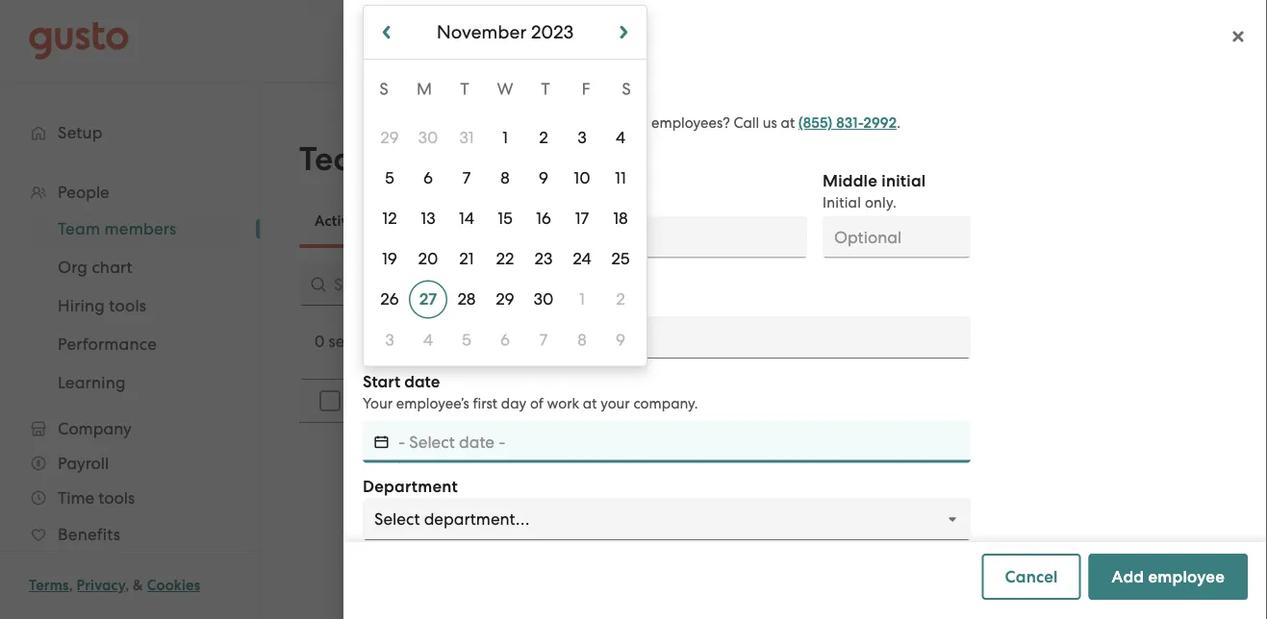 Task type: locate. For each thing, give the bounding box(es) containing it.
0 horizontal spatial 6 button
[[409, 159, 447, 197]]

9 button up your
[[601, 321, 640, 359]]

1 button
[[486, 118, 524, 157], [563, 280, 601, 318]]

all for clear all
[[538, 334, 555, 351]]

7 down 31
[[462, 168, 471, 188]]

add an employee
[[363, 25, 532, 49]]

1 horizontal spatial 7 button
[[524, 321, 563, 359]]

8 button right clear all
[[563, 321, 601, 359]]

0 horizontal spatial 5
[[385, 168, 394, 188]]

add employee
[[1112, 567, 1225, 587]]

,
[[69, 577, 73, 595], [125, 577, 129, 595]]

5 up 12
[[385, 168, 394, 188]]

6
[[423, 168, 433, 188], [500, 331, 510, 350]]

30 left 31
[[418, 128, 438, 147]]

7 button up start date your employee's first day of work at your company. on the bottom of the page
[[524, 321, 563, 359]]

29
[[380, 128, 399, 147], [496, 290, 514, 309]]

2
[[539, 128, 548, 147], [616, 290, 625, 309]]

Middle initial field
[[823, 216, 971, 258]]

18 button
[[601, 199, 640, 238]]

employee
[[438, 25, 532, 49], [1148, 567, 1225, 587]]

1 vertical spatial 29
[[496, 290, 514, 309]]

1 horizontal spatial 4 button
[[601, 118, 640, 157]]

1 vertical spatial 1 button
[[563, 280, 601, 318]]

start date your employee's first day of work at your company.
[[363, 372, 698, 412]]

25 button
[[601, 240, 640, 278]]

1 vertical spatial 1
[[579, 290, 585, 309]]

their
[[363, 194, 397, 211], [363, 294, 397, 311]]

at
[[781, 114, 795, 131], [583, 395, 597, 412]]

8 button
[[486, 159, 524, 197], [563, 321, 601, 359]]

0 horizontal spatial 5 button
[[370, 159, 409, 197]]

legal for first name
[[455, 194, 489, 211]]

3 button
[[563, 118, 601, 157], [370, 321, 409, 359]]

name.
[[493, 194, 535, 211], [493, 294, 535, 311]]

name. inside last name their official, legal name.
[[493, 294, 535, 311]]

24
[[573, 249, 591, 268]]

0 vertical spatial their
[[363, 194, 397, 211]]

name
[[400, 171, 444, 191], [398, 272, 443, 292]]

legal for last name
[[455, 294, 489, 311]]

2023
[[531, 21, 574, 43]]

8 for rightmost 8 button
[[578, 331, 587, 350]]

employee inside button
[[1148, 567, 1225, 587]]

all right select
[[462, 334, 479, 351]]

0 horizontal spatial at
[[583, 395, 597, 412]]

0 vertical spatial 1
[[502, 128, 508, 147]]

9 button left "10"
[[524, 159, 563, 197]]

all
[[462, 334, 479, 351], [538, 334, 555, 351]]

last name their official, legal name.
[[363, 272, 535, 311]]

30 down the 23
[[534, 290, 554, 309]]

0 vertical spatial 7 button
[[447, 159, 486, 197]]

name. inside first name their official, legal name.
[[493, 194, 535, 211]]

4 down 27 button
[[423, 331, 433, 350]]

their inside first name their official, legal name.
[[363, 194, 397, 211]]

4
[[616, 128, 625, 147], [423, 331, 433, 350]]

official,
[[400, 194, 451, 211], [400, 294, 451, 311]]

0 vertical spatial 6
[[423, 168, 433, 188]]

team members
[[299, 140, 532, 179]]

2 button down 25
[[601, 280, 640, 318]]

4 up 11
[[616, 128, 625, 147]]

your
[[363, 395, 393, 412]]

29 button
[[370, 118, 409, 157], [486, 280, 524, 318]]

1 vertical spatial 9
[[616, 331, 625, 350]]

8 button up the 15 button
[[486, 159, 524, 197]]

their down first
[[363, 194, 397, 211]]

10 button
[[563, 159, 601, 197]]

1 horizontal spatial 4
[[616, 128, 625, 147]]

24 button
[[563, 240, 601, 278]]

at inside start date your employee's first day of work at your company.
[[583, 395, 597, 412]]

2 button
[[524, 118, 563, 157], [601, 280, 640, 318]]

23
[[535, 249, 553, 268]]

1 horizontal spatial department
[[536, 391, 629, 411]]

2 , from the left
[[125, 577, 129, 595]]

name. left 16
[[493, 194, 535, 211]]

2 legal from the top
[[455, 294, 489, 311]]

department inside button
[[536, 391, 629, 411]]

11
[[615, 168, 626, 188]]

1 horizontal spatial ,
[[125, 577, 129, 595]]

30 button
[[409, 118, 447, 157], [524, 280, 563, 318]]

name down "20"
[[398, 272, 443, 292]]

start
[[363, 372, 400, 392]]

at right 'us'
[[781, 114, 795, 131]]

8 right clear all
[[578, 331, 587, 350]]

8
[[501, 168, 510, 188], [578, 331, 587, 350]]

0 horizontal spatial 29
[[380, 128, 399, 147]]

9 up your
[[616, 331, 625, 350]]

1 horizontal spatial 1
[[579, 290, 585, 309]]

29 right 28 at the top left of page
[[496, 290, 514, 309]]

privacy
[[77, 577, 125, 595]]

 button
[[601, 6, 647, 59]]

questions
[[489, 114, 553, 131]]

3 down the 26 button
[[385, 331, 394, 350]]

5 button up 12 button
[[370, 159, 409, 197]]

1 vertical spatial name.
[[493, 294, 535, 311]]

0 horizontal spatial ,
[[69, 577, 73, 595]]

1 horizontal spatial all
[[538, 334, 555, 351]]

25
[[611, 249, 630, 268]]

s up adding
[[622, 79, 631, 99]]

0 vertical spatial official,
[[400, 194, 451, 211]]

0 horizontal spatial 7
[[462, 168, 471, 188]]

3
[[578, 128, 587, 147], [385, 331, 394, 350]]

all for select all
[[462, 334, 479, 351]]

1 horizontal spatial 1 button
[[563, 280, 601, 318]]

5 button
[[370, 159, 409, 197], [447, 321, 486, 359]]

1 vertical spatial their
[[363, 294, 397, 311]]

all right clear at the left of the page
[[538, 334, 555, 351]]

29 left help
[[380, 128, 399, 147]]

1 horizontal spatial 5 button
[[447, 321, 486, 359]]

2 left about
[[539, 128, 548, 147]]

0 vertical spatial 5 button
[[370, 159, 409, 197]]

name. up clear at the left of the page
[[493, 294, 535, 311]]

1 horizontal spatial 2 button
[[601, 280, 640, 318]]

0 vertical spatial 9
[[539, 168, 548, 188]]

0 horizontal spatial 3 button
[[370, 321, 409, 359]]

4 button
[[601, 118, 640, 157], [409, 321, 447, 359]]

name. for first name
[[493, 194, 535, 211]]

12
[[382, 209, 397, 228]]

their down last
[[363, 294, 397, 311]]

1 vertical spatial 7
[[539, 331, 548, 350]]

t up 'have'
[[460, 79, 469, 99]]

2 down 25
[[616, 290, 625, 309]]

0 horizontal spatial 2 button
[[524, 118, 563, 157]]

1 horizontal spatial 6
[[500, 331, 510, 350]]

0 vertical spatial at
[[781, 114, 795, 131]]

6 button up the 13 button
[[409, 159, 447, 197]]

, left "privacy" link at the bottom left
[[69, 577, 73, 595]]

1 vertical spatial official,
[[400, 294, 451, 311]]

0 vertical spatial employee
[[438, 25, 532, 49]]

7 button up 14 button
[[447, 159, 486, 197]]

official, up onboarding
[[400, 194, 451, 211]]

0 horizontal spatial department
[[363, 477, 458, 496]]

4 for leftmost the 4 "button"
[[423, 331, 433, 350]]

0 vertical spatial name
[[400, 171, 444, 191]]

0 vertical spatial 2
[[539, 128, 548, 147]]

8 up 15
[[501, 168, 510, 188]]

1 vertical spatial 30 button
[[524, 280, 563, 318]]

t left the f
[[541, 79, 550, 99]]

add
[[363, 25, 403, 49], [1112, 567, 1144, 587]]

2 their from the top
[[363, 294, 397, 311]]

1 vertical spatial 8
[[578, 331, 587, 350]]

0 horizontal spatial t
[[460, 79, 469, 99]]

22 button
[[486, 240, 524, 278]]

0 vertical spatial add
[[363, 25, 403, 49]]

1 right 31 'button'
[[502, 128, 508, 147]]

3 button down the 26 button
[[370, 321, 409, 359]]

1 vertical spatial 2
[[616, 290, 625, 309]]

1 horizontal spatial 29
[[496, 290, 514, 309]]

18
[[613, 209, 628, 228]]

1 horizontal spatial at
[[781, 114, 795, 131]]

official, for first name
[[400, 194, 451, 211]]

name inside last name their official, legal name.
[[398, 272, 443, 292]]

1 horizontal spatial employee
[[1148, 567, 1225, 587]]

1 vertical spatial legal
[[455, 294, 489, 311]]

official, inside last name their official, legal name.
[[400, 294, 451, 311]]

3 up "10"
[[578, 128, 587, 147]]

2 name. from the top
[[493, 294, 535, 311]]

831-
[[836, 114, 864, 132]]

0 vertical spatial 30 button
[[409, 118, 447, 157]]

name inside first name their official, legal name.
[[400, 171, 444, 191]]

0 horizontal spatial 1
[[502, 128, 508, 147]]

department inside add a team member drawer 'dialog'
[[363, 477, 458, 496]]

30 button left 31
[[409, 118, 447, 157]]

official, inside first name their official, legal name.
[[400, 194, 451, 211]]

8 for top 8 button
[[501, 168, 510, 188]]

1 vertical spatial add
[[1112, 567, 1144, 587]]

dismissed
[[729, 213, 797, 230]]

0 vertical spatial 8
[[501, 168, 510, 188]]

1 vertical spatial 3
[[385, 331, 394, 350]]

or
[[435, 114, 449, 131]]

1 horizontal spatial 3 button
[[563, 118, 601, 157]]

employee's
[[396, 395, 469, 412]]

onboarding
[[388, 213, 472, 230]]

legal right 27 button
[[455, 294, 489, 311]]

0 horizontal spatial 29 button
[[370, 118, 409, 157]]

1 vertical spatial at
[[583, 395, 597, 412]]

0 horizontal spatial 30
[[418, 128, 438, 147]]

3 for the bottommost the 3 button
[[385, 331, 394, 350]]

4 button down 27 button
[[409, 321, 447, 359]]

1 horizontal spatial 8
[[578, 331, 587, 350]]

0 horizontal spatial 3
[[385, 331, 394, 350]]

30 button down the 23
[[524, 280, 563, 318]]

name up 13
[[400, 171, 444, 191]]

1 horizontal spatial 5
[[462, 331, 471, 350]]

legal left 15
[[455, 194, 489, 211]]

1 their from the top
[[363, 194, 397, 211]]

their inside last name their official, legal name.
[[363, 294, 397, 311]]

1 horizontal spatial 6 button
[[486, 321, 524, 359]]

0 horizontal spatial 9 button
[[524, 159, 563, 197]]

1 vertical spatial 4
[[423, 331, 433, 350]]

0 horizontal spatial employee
[[438, 25, 532, 49]]

1 legal from the top
[[455, 194, 489, 211]]

29 button up first
[[370, 118, 409, 157]]

1 vertical spatial 2 button
[[601, 280, 640, 318]]

1 name. from the top
[[493, 194, 535, 211]]

initial
[[882, 171, 926, 191]]

official, right 26
[[400, 294, 451, 311]]

5 button down 28 at the top left of page
[[447, 321, 486, 359]]

1 down '24' button
[[579, 290, 585, 309]]

at left your
[[583, 395, 597, 412]]

1 button right 31
[[486, 118, 524, 157]]

m
[[417, 79, 432, 99]]

29 button right 28 at the top left of page
[[486, 280, 524, 318]]

1 horizontal spatial 30
[[534, 290, 554, 309]]

november 2023 button
[[409, 6, 601, 59]]

terms link
[[29, 577, 69, 595]]

0 horizontal spatial s
[[379, 79, 388, 99]]

1 button down '24' button
[[563, 280, 601, 318]]

0 vertical spatial name.
[[493, 194, 535, 211]]

0 vertical spatial department
[[536, 391, 629, 411]]

4 button up 11
[[601, 118, 640, 157]]

1 vertical spatial name
[[398, 272, 443, 292]]

candidates
[[503, 213, 582, 230]]

1 vertical spatial 5 button
[[447, 321, 486, 359]]

1 horizontal spatial add
[[1112, 567, 1144, 587]]

2 button up 10 button
[[524, 118, 563, 157]]

cancel
[[1005, 567, 1058, 587]]

s up the need
[[379, 79, 388, 99]]

1 official, from the top
[[400, 194, 451, 211]]

name. for last name
[[493, 294, 535, 311]]

legal inside last name their official, legal name.
[[455, 294, 489, 311]]

active
[[315, 213, 357, 230]]

0 vertical spatial 7
[[462, 168, 471, 188]]

9
[[539, 168, 548, 188], [616, 331, 625, 350]]

0 vertical spatial 3
[[578, 128, 587, 147]]

Last name field
[[363, 317, 971, 359]]

6 button down "28" button at the left
[[486, 321, 524, 359]]

0 horizontal spatial add
[[363, 25, 403, 49]]

1 all from the left
[[462, 334, 479, 351]]

, left &
[[125, 577, 129, 595]]

1 horizontal spatial 9 button
[[601, 321, 640, 359]]

legal inside first name their official, legal name.
[[455, 194, 489, 211]]

1 vertical spatial 29 button
[[486, 280, 524, 318]]

2 all from the left
[[538, 334, 555, 351]]

27
[[419, 290, 437, 309]]

0 horizontal spatial 6
[[423, 168, 433, 188]]

add inside button
[[1112, 567, 1144, 587]]

members
[[391, 140, 532, 179]]

9 left "10"
[[539, 168, 548, 188]]

7 right clear at the left of the page
[[539, 331, 548, 350]]

0 vertical spatial legal
[[455, 194, 489, 211]]

0 horizontal spatial all
[[462, 334, 479, 351]]

first
[[473, 395, 498, 412]]

20 button
[[409, 240, 447, 278]]

5 right select
[[462, 331, 471, 350]]

1 vertical spatial employee
[[1148, 567, 1225, 587]]

7
[[462, 168, 471, 188], [539, 331, 548, 350]]

7 button
[[447, 159, 486, 197], [524, 321, 563, 359]]

account menu element
[[944, 0, 1238, 82]]

s
[[379, 79, 388, 99], [622, 79, 631, 99]]

1 vertical spatial 6
[[500, 331, 510, 350]]

3 button up "10"
[[563, 118, 601, 157]]

2 official, from the top
[[400, 294, 451, 311]]



Task type: describe. For each thing, give the bounding box(es) containing it.
need
[[363, 114, 399, 131]]

14 button
[[447, 199, 486, 238]]

 button
[[364, 6, 409, 59]]

help
[[403, 114, 432, 131]]

13
[[421, 209, 436, 228]]

day
[[501, 395, 527, 412]]

0 horizontal spatial 2
[[539, 128, 548, 147]]

active button
[[299, 198, 372, 244]]

an
[[408, 25, 433, 49]]

Search people... field
[[299, 264, 761, 306]]

0 horizontal spatial 1 button
[[486, 118, 524, 157]]

12 button
[[370, 199, 409, 238]]

clear all button
[[488, 327, 565, 358]]

1 vertical spatial 3 button
[[370, 321, 409, 359]]

1 vertical spatial 9 button
[[601, 321, 640, 359]]

november
[[437, 21, 527, 43]]

1 horizontal spatial 8 button
[[563, 321, 601, 359]]

official, for last name
[[400, 294, 451, 311]]

19
[[382, 249, 397, 268]]

name
[[373, 391, 420, 411]]

16
[[536, 209, 551, 228]]

First name field
[[363, 216, 807, 258]]

1 for 1 button to the bottom
[[579, 290, 585, 309]]

their for first
[[363, 194, 397, 211]]

calendar outline image
[[374, 432, 389, 452]]

offboarding
[[612, 213, 699, 230]]

employees?
[[651, 114, 730, 131]]

26
[[380, 290, 399, 309]]

us
[[763, 114, 777, 131]]

&
[[133, 577, 143, 595]]

(855)
[[798, 114, 833, 132]]

company.
[[633, 395, 698, 412]]


[[615, 24, 633, 41]]

add for add employee
[[1112, 567, 1144, 587]]

15
[[498, 209, 513, 228]]

2 s from the left
[[622, 79, 631, 99]]

4 for the topmost the 4 "button"
[[616, 128, 625, 147]]

initial
[[823, 194, 861, 211]]

name for last name
[[398, 272, 443, 292]]

19 button
[[370, 240, 409, 278]]

adding
[[600, 114, 648, 131]]

1 horizontal spatial 29 button
[[486, 280, 524, 318]]

.
[[897, 114, 901, 131]]

0 horizontal spatial 4 button
[[409, 321, 447, 359]]

f
[[582, 79, 590, 99]]

0 horizontal spatial 7 button
[[447, 159, 486, 197]]

Select all rows on this page checkbox
[[309, 380, 351, 422]]

add for add an employee
[[363, 25, 403, 49]]

21 button
[[447, 240, 486, 278]]

terms
[[29, 577, 69, 595]]

basics
[[363, 77, 416, 100]]

1 , from the left
[[69, 577, 73, 595]]

28
[[458, 290, 476, 309]]

terms , privacy , & cookies
[[29, 577, 200, 595]]

month  2023-11 element
[[369, 117, 641, 360]]

0 vertical spatial 2 button
[[524, 118, 563, 157]]

17
[[575, 209, 589, 228]]

middle
[[823, 171, 878, 191]]

0 vertical spatial 3 button
[[563, 118, 601, 157]]

work
[[547, 395, 579, 412]]

first name their official, legal name.
[[363, 171, 535, 211]]

add employee button
[[1089, 554, 1248, 600]]

0 vertical spatial 29
[[380, 128, 399, 147]]

10
[[574, 168, 590, 188]]

select
[[417, 334, 458, 351]]

dismissed button
[[714, 198, 812, 244]]

home image
[[29, 22, 129, 60]]

23 button
[[524, 240, 563, 278]]

privacy link
[[77, 577, 125, 595]]

0 vertical spatial 4 button
[[601, 118, 640, 157]]

0 vertical spatial 6 button
[[409, 159, 447, 197]]

call
[[734, 114, 759, 131]]

14
[[459, 209, 474, 228]]

0 vertical spatial 29 button
[[370, 118, 409, 157]]

candidates button
[[487, 198, 597, 244]]

17 button
[[563, 199, 601, 238]]

31 button
[[447, 118, 486, 157]]

1 horizontal spatial 2
[[616, 290, 625, 309]]

2 t from the left
[[541, 79, 550, 99]]

1 vertical spatial 6 button
[[486, 321, 524, 359]]

1 vertical spatial 7 button
[[524, 321, 563, 359]]

november 2023
[[437, 21, 574, 43]]

first
[[363, 171, 395, 191]]

about
[[556, 114, 596, 131]]

21
[[459, 249, 474, 268]]

team members tab list
[[299, 194, 1229, 248]]

1 for 1 button to the left
[[502, 128, 508, 147]]

0
[[315, 332, 324, 351]]

at inside need help or have questions about adding employees? call us at (855) 831-2992 .
[[781, 114, 795, 131]]

team
[[299, 140, 383, 179]]

1 vertical spatial 30
[[534, 290, 554, 309]]

11 button
[[601, 159, 640, 197]]

27 button
[[409, 280, 447, 319]]

cookies button
[[147, 574, 200, 598]]

select all
[[417, 334, 479, 351]]

0 vertical spatial 5
[[385, 168, 394, 188]]

1 s from the left
[[379, 79, 388, 99]]

clear all
[[498, 334, 555, 351]]

add a team member drawer dialog
[[343, 0, 1267, 620]]

of
[[530, 395, 543, 412]]

your
[[601, 395, 630, 412]]

cancel button
[[982, 554, 1081, 600]]

26 button
[[370, 280, 409, 318]]

their for last
[[363, 294, 397, 311]]

0 horizontal spatial 30 button
[[409, 118, 447, 157]]

have
[[453, 114, 486, 131]]

3 for the top the 3 button
[[578, 128, 587, 147]]

1 t from the left
[[460, 79, 469, 99]]

0 selected status
[[315, 332, 392, 351]]

31
[[459, 128, 474, 147]]

Start date field
[[398, 421, 971, 463]]


[[377, 24, 396, 41]]

offboarding button
[[597, 198, 714, 244]]

0 vertical spatial 8 button
[[486, 159, 524, 197]]

13 button
[[409, 199, 447, 238]]

last
[[363, 272, 394, 292]]

name for first name
[[400, 171, 444, 191]]

16 button
[[524, 199, 563, 238]]

1 horizontal spatial 9
[[616, 331, 625, 350]]

0 horizontal spatial 9
[[539, 168, 548, 188]]

only.
[[865, 194, 897, 211]]

1 horizontal spatial 7
[[539, 331, 548, 350]]



Task type: vqa. For each thing, say whether or not it's contained in the screenshot.
Browse
no



